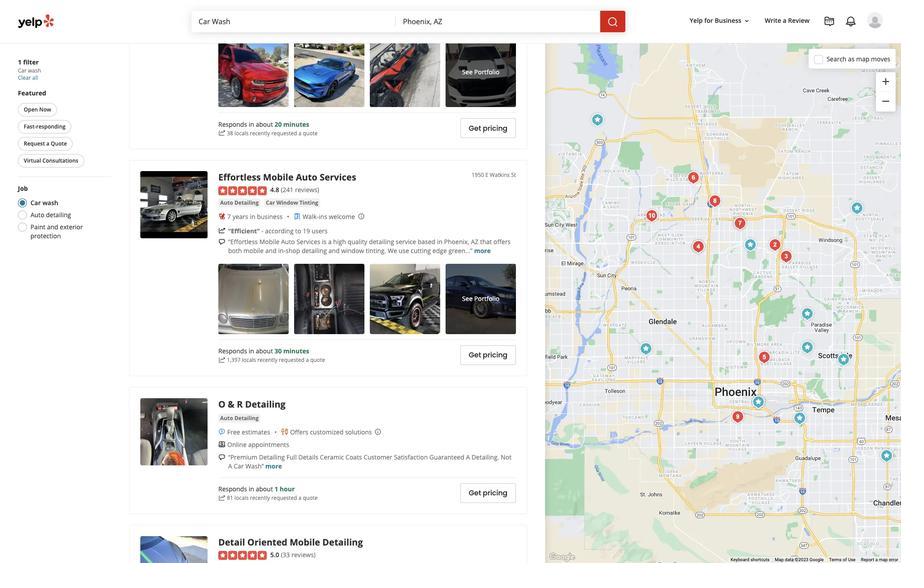 Task type: describe. For each thing, give the bounding box(es) containing it.
pricing for responds in about 1 hour
[[483, 488, 507, 499]]

7+
[[370, 10, 377, 19]]

1 filter car wash clear all
[[18, 58, 41, 82]]

2 auto detailing button from the top
[[218, 414, 260, 423]]

magic hand car wash image
[[729, 408, 747, 426]]

that
[[480, 237, 492, 246]]

7
[[227, 212, 231, 221]]

online
[[227, 440, 247, 449]]

4.8
[[270, 186, 279, 194]]

request
[[24, 140, 45, 147]]

0 vertical spatial quick quack car wash image
[[706, 192, 724, 210]]

16 trending v2 image for responds in about 20 minutes
[[218, 130, 225, 137]]

and right 'association'
[[492, 10, 504, 19]]

car inside "premium detailing full details ceramic coats customer satisfaction guaranteed a detailing. not a car wash"
[[234, 462, 244, 471]]

recently for 1 hour
[[250, 495, 270, 502]]

zoom in image
[[880, 76, 891, 87]]

1 vertical spatial of
[[843, 558, 847, 563]]

get for 1 hour
[[469, 488, 481, 499]]

a right report
[[875, 558, 878, 563]]

quality
[[348, 237, 367, 246]]

a inside "hi my name is enrique i been detailign for over 7+ years. i am member of ida association and have insurance. i am mobile and travel all over arizona. i am a professional in what i do…"
[[406, 19, 409, 28]]

quote for 30 minutes
[[310, 356, 325, 364]]

cutting
[[411, 246, 431, 255]]

get pricing for 20 minutes
[[469, 123, 507, 133]]

car window tinting link
[[264, 198, 320, 207]]

&
[[228, 398, 235, 410]]

map for moves
[[856, 54, 869, 63]]

see for 30 minutes
[[462, 295, 473, 303]]

business
[[715, 16, 741, 25]]

responds for responds in about 30 minutes
[[218, 347, 247, 356]]

1950 e watkins st
[[472, 171, 516, 179]]

report a map error link
[[861, 558, 898, 563]]

search as map moves
[[827, 54, 890, 63]]

minutes for responds in about 20 minutes
[[283, 120, 309, 129]]

customized
[[310, 428, 344, 436]]

estimates
[[242, 428, 270, 436]]

(33
[[281, 551, 290, 559]]

google image
[[547, 552, 577, 563]]

responds in about 20 minutes
[[218, 120, 309, 129]]

30
[[275, 347, 282, 356]]

az
[[471, 237, 478, 246]]

0 horizontal spatial o & r detailing image
[[140, 398, 208, 466]]

16 online appointments v2 image
[[218, 0, 225, 6]]

car wash
[[30, 199, 58, 207]]

virtual consultations
[[24, 157, 78, 165]]

what
[[455, 19, 470, 28]]

responds in about 1 hour
[[218, 485, 295, 494]]

car inside button
[[266, 199, 275, 206]]

a down responds in about 30 minutes
[[306, 356, 309, 364]]

users
[[312, 227, 328, 235]]

featured
[[18, 89, 46, 97]]

81
[[227, 495, 233, 502]]

more for that
[[474, 246, 491, 255]]

protection
[[30, 232, 61, 240]]

portfolio for responds in about 20 minutes
[[474, 68, 499, 76]]

offers
[[290, 428, 308, 436]]

16 online appointments v2 image
[[218, 441, 225, 448]]

hour
[[280, 485, 295, 494]]

(241
[[281, 186, 293, 194]]

o & r detailing link
[[218, 398, 285, 410]]

0 vertical spatial over
[[355, 10, 368, 19]]

green…"
[[448, 246, 473, 255]]

detailing.
[[472, 453, 499, 462]]

in up 1,397 locals recently requested a quote
[[249, 347, 254, 356]]

i
[[472, 19, 473, 28]]

quote
[[51, 140, 67, 147]]

am down years. at left
[[395, 19, 404, 28]]

responds in about 30 minutes
[[218, 347, 309, 356]]

in inside "hi my name is enrique i been detailign for over 7+ years. i am member of ida association and have insurance. i am mobile and travel all over arizona. i am a professional in what i do…"
[[448, 19, 454, 28]]

1 horizontal spatial o & r detailing image
[[741, 236, 759, 254]]

see for 20 minutes
[[462, 68, 473, 76]]

a down "details" on the bottom left of page
[[298, 495, 301, 502]]

a right "write"
[[783, 16, 786, 25]]

shop
[[286, 246, 300, 255]]

20
[[275, 120, 282, 129]]

rinse my ride image
[[731, 215, 749, 233]]

i down years. at left
[[391, 19, 393, 28]]

pricing for responds in about 20 minutes
[[483, 123, 507, 133]]

detailign
[[317, 10, 343, 19]]

enrique
[[273, 10, 296, 19]]

open now
[[24, 106, 51, 113]]

detailing inside "premium detailing full details ceramic coats customer satisfaction guaranteed a detailing. not a car wash"
[[259, 453, 285, 462]]

recently for 20 minutes
[[250, 129, 270, 137]]

responds for responds in about 1 hour
[[218, 485, 247, 494]]

effortless
[[218, 171, 261, 183]]

zendejas auto detailing image
[[791, 410, 809, 428]]

r
[[237, 398, 243, 410]]

1 horizontal spatial wash
[[42, 199, 58, 207]]

now
[[39, 106, 51, 113]]

offers customized solutions
[[290, 428, 372, 436]]

as
[[848, 54, 855, 63]]

not
[[501, 453, 511, 462]]

16 offers custom solutions v2 image
[[281, 429, 288, 436]]

consultations
[[42, 157, 78, 165]]

auto inside "effortless mobile auto services is a high quality detailing service based in phoenix, az that offers both mobile and in-shop detailing and window tinting. we use cutting edge green…"
[[281, 237, 295, 246]]

19
[[303, 227, 310, 235]]

free estimates
[[227, 428, 270, 436]]

i down enrique
[[276, 19, 278, 28]]

effortless mobile auto services link
[[218, 171, 356, 183]]

oriented
[[247, 536, 287, 549]]

job
[[18, 184, 28, 193]]

open now button
[[18, 103, 57, 117]]

fast-responding button
[[18, 120, 71, 134]]

detail oriented mobile detailing image
[[798, 305, 816, 323]]

none field near
[[403, 17, 593, 26]]

for inside "hi my name is enrique i been detailign for over 7+ years. i am member of ida association and have insurance. i am mobile and travel all over arizona. i am a professional in what i do…"
[[345, 10, 353, 19]]

get pricing button for responds in about 1 hour
[[460, 484, 516, 503]]

1 vertical spatial 1
[[275, 485, 278, 494]]

tint cartel - chandler image
[[878, 447, 896, 465]]

yelp for business button
[[686, 13, 754, 29]]

car inside option group
[[30, 199, 41, 207]]

effortless mobile auto services
[[218, 171, 356, 183]]

"efficient" - according to 19 users
[[228, 227, 328, 235]]

see portfolio link for 30 minutes
[[446, 264, 516, 334]]

2 horizontal spatial detailing
[[369, 237, 394, 246]]

map
[[775, 558, 784, 563]]

in-
[[278, 246, 286, 255]]

am right years. at left
[[401, 10, 410, 19]]

1 inside 1 filter car wash clear all
[[18, 58, 22, 66]]

greenway car wash image
[[766, 236, 784, 254]]

wash"
[[245, 462, 264, 471]]

responds for responds in about 20 minutes
[[218, 120, 247, 129]]

clear
[[18, 74, 31, 82]]

mobile inside "hi my name is enrique i been detailign for over 7+ years. i am member of ida association and have insurance. i am mobile and travel all over arizona. i am a professional in what i do…"
[[290, 19, 310, 28]]

car window tinting
[[266, 199, 318, 206]]

requested for 30
[[279, 356, 304, 364]]

wash inside 1 filter car wash clear all
[[28, 67, 41, 74]]

"hi
[[228, 10, 237, 19]]

i right years. at left
[[398, 10, 399, 19]]

detail oriented mobile detailing
[[218, 536, 363, 549]]

option group containing job
[[15, 184, 111, 241]]

keyboard
[[731, 558, 749, 563]]

1,397 locals recently requested a quote
[[227, 356, 325, 364]]

error
[[889, 558, 898, 563]]

16 free estimates v2 image
[[218, 429, 225, 436]]

2 auto detailing link from the top
[[218, 414, 260, 423]]

and down high
[[328, 246, 340, 255]]

details
[[298, 453, 318, 462]]

2 16 trending v2 image from the top
[[218, 357, 225, 364]]

get pricing button for responds in about 20 minutes
[[460, 118, 516, 138]]

7 years in business
[[227, 212, 283, 221]]

Near text field
[[403, 17, 593, 26]]

car window tinting button
[[264, 198, 320, 207]]

christina o. image
[[867, 12, 883, 28]]

have
[[228, 19, 242, 28]]

auto inside o & r detailing auto detailing
[[220, 414, 233, 422]]

1 auto detailing button from the top
[[218, 198, 260, 207]]

map for error
[[879, 558, 888, 563]]

16 trending v2 image for responds in about 1 hour
[[218, 495, 225, 502]]

zoom out image
[[880, 96, 891, 107]]

1 vertical spatial over
[[351, 19, 364, 28]]

detailing inside auto detailing button
[[234, 199, 259, 206]]

reviews) for mobile
[[291, 551, 316, 559]]

81 locals recently requested a quote
[[227, 495, 318, 502]]

data
[[785, 558, 794, 563]]

and left the in-
[[265, 246, 277, 255]]

splash n dash image
[[755, 349, 773, 367]]

and down been
[[312, 19, 323, 28]]

arellano detailng image
[[637, 340, 655, 358]]

name
[[249, 10, 266, 19]]

full
[[286, 453, 297, 462]]

user actions element
[[683, 11, 896, 66]]

tinting.
[[366, 246, 386, 255]]

search image
[[607, 16, 618, 27]]

appointments
[[248, 440, 289, 449]]

detail oriented mobile detailing link
[[218, 536, 363, 549]]



Task type: locate. For each thing, give the bounding box(es) containing it.
recently down responds in about 30 minutes
[[257, 356, 277, 364]]

2 vertical spatial quote
[[303, 495, 318, 502]]

is down users
[[322, 237, 326, 246]]

16 speech v2 image for "effortless
[[218, 239, 225, 246]]

0 vertical spatial see portfolio link
[[446, 37, 516, 107]]

2 vertical spatial about
[[256, 485, 273, 494]]

wash up auto detailing
[[42, 199, 58, 207]]

requested for 1
[[271, 495, 297, 502]]

services for effortless mobile auto services
[[320, 171, 356, 183]]

2 minutes from the top
[[283, 347, 309, 356]]

locals right 81
[[234, 495, 249, 502]]

see portfolio link for 20 minutes
[[446, 37, 516, 107]]

i
[[298, 10, 299, 19], [398, 10, 399, 19], [276, 19, 278, 28], [391, 19, 393, 28]]

2 vertical spatial locals
[[234, 495, 249, 502]]

we
[[388, 246, 397, 255]]

1 see portfolio link from the top
[[446, 37, 516, 107]]

0 vertical spatial reviews)
[[295, 186, 319, 194]]

over left arizona.
[[351, 19, 364, 28]]

4.8 star rating image
[[218, 186, 267, 195]]

more down that
[[474, 246, 491, 255]]

services down 19
[[296, 237, 320, 246]]

1 vertical spatial 16 trending v2 image
[[218, 495, 225, 502]]

quote
[[303, 129, 318, 137], [310, 356, 325, 364], [303, 495, 318, 502]]

1 vertical spatial wash
[[42, 199, 58, 207]]

1 vertical spatial auto detailing button
[[218, 414, 260, 423]]

terms of use
[[829, 558, 856, 563]]

report
[[861, 558, 874, 563]]

1 pricing from the top
[[483, 123, 507, 133]]

locals for responds in about 30 minutes
[[242, 356, 256, 364]]

more right wash"
[[265, 462, 282, 471]]

0 vertical spatial portfolio
[[474, 68, 499, 76]]

portfolio
[[474, 68, 499, 76], [474, 295, 499, 303]]

1 vertical spatial pricing
[[483, 350, 507, 360]]

2 vertical spatial responds
[[218, 485, 247, 494]]

auto detailing link down r
[[218, 414, 260, 423]]

0 vertical spatial pricing
[[483, 123, 507, 133]]

more link right wash"
[[265, 462, 282, 471]]

0 vertical spatial detailing
[[46, 211, 71, 219]]

1 see portfolio from the top
[[462, 68, 499, 76]]

minutes right 30
[[283, 347, 309, 356]]

get pricing
[[469, 123, 507, 133], [469, 350, 507, 360], [469, 488, 507, 499]]

all inside 1 filter car wash clear all
[[32, 74, 38, 82]]

quote for 1 hour
[[303, 495, 318, 502]]

detailing up the paint and exterior protection
[[46, 211, 71, 219]]

featured group
[[16, 89, 111, 169]]

pricing for responds in about 30 minutes
[[483, 350, 507, 360]]

car down filter
[[18, 67, 27, 74]]

responds
[[218, 120, 247, 129], [218, 347, 247, 356], [218, 485, 247, 494]]

az vip detailing image
[[643, 207, 661, 225]]

more for wash"
[[265, 462, 282, 471]]

portfolio for responds in about 30 minutes
[[474, 295, 499, 303]]

auto inside button
[[220, 199, 233, 206]]

edge
[[433, 246, 447, 255]]

1 16 trending v2 image from the top
[[218, 227, 225, 235]]

0 horizontal spatial wash
[[28, 67, 41, 74]]

1 horizontal spatial detailing
[[302, 246, 327, 255]]

0 vertical spatial recently
[[250, 129, 270, 137]]

get pricing button
[[460, 118, 516, 138], [460, 345, 516, 365], [460, 484, 516, 503]]

2 16 trending v2 image from the top
[[218, 495, 225, 502]]

3 get pricing button from the top
[[460, 484, 516, 503]]

2 none field from the left
[[403, 17, 593, 26]]

in down ida
[[448, 19, 454, 28]]

0 vertical spatial 16 trending v2 image
[[218, 227, 225, 235]]

1 horizontal spatial more
[[474, 246, 491, 255]]

16 trending v2 image
[[218, 227, 225, 235], [218, 357, 225, 364]]

0 vertical spatial about
[[256, 120, 273, 129]]

phoenix,
[[444, 237, 469, 246]]

and inside the paint and exterior protection
[[47, 223, 58, 231]]

been
[[301, 10, 316, 19]]

1 horizontal spatial none field
[[403, 17, 593, 26]]

locals for responds in about 1 hour
[[234, 495, 249, 502]]

i left been
[[298, 10, 299, 19]]

get pricing button for responds in about 30 minutes
[[460, 345, 516, 365]]

1 get pricing from the top
[[469, 123, 507, 133]]

0 vertical spatial get pricing button
[[460, 118, 516, 138]]

o & r detailing image
[[741, 236, 759, 254], [140, 398, 208, 466]]

3 get from the top
[[469, 488, 481, 499]]

none field "find"
[[199, 17, 389, 26]]

service
[[396, 237, 416, 246]]

virtual consultations button
[[18, 154, 84, 168]]

see portfolio for responds in about 20 minutes
[[462, 68, 499, 76]]

auto up the 7
[[220, 199, 233, 206]]

use
[[399, 246, 409, 255]]

minutes
[[283, 120, 309, 129], [283, 347, 309, 356]]

1 up 81 locals recently requested a quote in the bottom left of the page
[[275, 485, 278, 494]]

review
[[788, 16, 810, 25]]

0 vertical spatial more link
[[474, 246, 491, 255]]

0 vertical spatial responds
[[218, 120, 247, 129]]

1 vertical spatial locals
[[242, 356, 256, 364]]

0 vertical spatial wash
[[28, 67, 41, 74]]

1 vertical spatial services
[[296, 237, 320, 246]]

tinting
[[299, 199, 318, 206]]

1 minutes from the top
[[283, 120, 309, 129]]

1 horizontal spatial a
[[466, 453, 470, 462]]

all right clear
[[32, 74, 38, 82]]

solutions
[[345, 428, 372, 436]]

of left use
[[843, 558, 847, 563]]

car
[[18, 67, 27, 74], [30, 199, 41, 207], [266, 199, 275, 206], [234, 462, 244, 471]]

a left professional
[[406, 19, 409, 28]]

1 get pricing button from the top
[[460, 118, 516, 138]]

paint and exterior protection
[[30, 223, 83, 240]]

for right yelp
[[704, 16, 713, 25]]

auto detailing
[[220, 199, 259, 206]]

"premium detailing full details ceramic coats customer satisfaction guaranteed a detailing. not a car wash"
[[228, 453, 511, 471]]

1 vertical spatial responds
[[218, 347, 247, 356]]

auto down '&'
[[220, 414, 233, 422]]

1 vertical spatial see
[[462, 295, 473, 303]]

years
[[232, 212, 248, 221]]

services for "effortless mobile auto services is a high quality detailing service based in phoenix, az that offers both mobile and in-shop detailing and window tinting. we use cutting edge green…"
[[296, 237, 320, 246]]

1 vertical spatial is
[[322, 237, 326, 246]]

0 horizontal spatial all
[[32, 74, 38, 82]]

car inside 1 filter car wash clear all
[[18, 67, 27, 74]]

services up welcome
[[320, 171, 356, 183]]

0 horizontal spatial detailing
[[46, 211, 71, 219]]

0 horizontal spatial more
[[265, 462, 282, 471]]

3 about from the top
[[256, 485, 273, 494]]

1 vertical spatial get pricing
[[469, 350, 507, 360]]

1 portfolio from the top
[[474, 68, 499, 76]]

get for 30 minutes
[[469, 350, 481, 360]]

None field
[[199, 17, 389, 26], [403, 17, 593, 26]]

0 vertical spatial all
[[343, 19, 349, 28]]

in up 81 locals recently requested a quote in the bottom left of the page
[[249, 485, 254, 494]]

in up the 38 locals recently requested a quote at the left of the page
[[249, 120, 254, 129]]

2 vertical spatial get pricing button
[[460, 484, 516, 503]]

notifications image
[[845, 16, 856, 27]]

a inside button
[[46, 140, 49, 147]]

"effortless
[[228, 237, 258, 246]]

based
[[418, 237, 435, 246]]

search
[[827, 54, 846, 63]]

option group
[[15, 184, 111, 241]]

a down "premium
[[228, 462, 232, 471]]

0 vertical spatial auto detailing link
[[218, 198, 260, 207]]

locals right 38
[[234, 129, 249, 137]]

1 horizontal spatial is
[[322, 237, 326, 246]]

detailing up tinting.
[[369, 237, 394, 246]]

get for 20 minutes
[[469, 123, 481, 133]]

3 get pricing from the top
[[469, 488, 507, 499]]

recently for 30 minutes
[[257, 356, 277, 364]]

2 about from the top
[[256, 347, 273, 356]]

locals right 1,397
[[242, 356, 256, 364]]

is right name
[[267, 10, 272, 19]]

for inside button
[[704, 16, 713, 25]]

0 vertical spatial get
[[469, 123, 481, 133]]

2 vertical spatial detailing
[[302, 246, 327, 255]]

0 vertical spatial minutes
[[283, 120, 309, 129]]

and up protection on the top left of page
[[47, 223, 58, 231]]

more link for wash"
[[265, 462, 282, 471]]

in up edge
[[437, 237, 442, 246]]

1 auto detailing link from the top
[[218, 198, 260, 207]]

terms of use link
[[829, 558, 856, 563]]

3 pricing from the top
[[483, 488, 507, 499]]

1 16 trending v2 image from the top
[[218, 130, 225, 137]]

mobile up 5.0 (33 reviews)
[[290, 536, 320, 549]]

1 vertical spatial minutes
[[283, 347, 309, 356]]

car down "premium
[[234, 462, 244, 471]]

0 horizontal spatial map
[[856, 54, 869, 63]]

group
[[876, 72, 896, 112]]

kenyon mobile detailing image
[[848, 199, 866, 217]]

0 horizontal spatial none field
[[199, 17, 389, 26]]

info icon image
[[358, 213, 365, 220], [358, 213, 365, 220], [375, 428, 382, 436], [375, 428, 382, 436]]

16 speech v2 image
[[218, 239, 225, 246], [218, 454, 225, 461]]

wash
[[28, 67, 41, 74], [42, 199, 58, 207]]

auto detailing link down 4.8 star rating image
[[218, 198, 260, 207]]

ceramic
[[320, 453, 344, 462]]

about left 30
[[256, 347, 273, 356]]

1 horizontal spatial map
[[879, 558, 888, 563]]

wash down filter
[[28, 67, 41, 74]]

"premium
[[228, 453, 257, 462]]

responds up 38
[[218, 120, 247, 129]]

locals for responds in about 20 minutes
[[234, 129, 249, 137]]

for right detailign
[[345, 10, 353, 19]]

super star car wash express image
[[685, 169, 702, 187]]

None search field
[[191, 11, 627, 32]]

and
[[492, 10, 504, 19], [312, 19, 323, 28], [47, 223, 58, 231], [265, 246, 277, 255], [328, 246, 340, 255]]

about for 20
[[256, 120, 273, 129]]

is inside "effortless mobile auto services is a high quality detailing service based in phoenix, az that offers both mobile and in-shop detailing and window tinting. we use cutting edge green…"
[[322, 237, 326, 246]]

all inside "hi my name is enrique i been detailign for over 7+ years. i am member of ida association and have insurance. i am mobile and travel all over arizona. i am a professional in what i do…"
[[343, 19, 349, 28]]

1950
[[472, 171, 484, 179]]

reviews) down detail oriented mobile detailing link
[[291, 551, 316, 559]]

map region
[[458, 0, 901, 563]]

16 speech v2 image for "premium
[[218, 454, 225, 461]]

auto up shop
[[281, 237, 295, 246]]

auto detailing button down r
[[218, 414, 260, 423]]

of inside "hi my name is enrique i been detailign for over 7+ years. i am member of ida association and have insurance. i am mobile and travel all over arizona. i am a professional in what i do…"
[[438, 10, 444, 19]]

1 horizontal spatial all
[[343, 19, 349, 28]]

both
[[228, 246, 242, 255]]

all right travel
[[343, 19, 349, 28]]

2 vertical spatial recently
[[250, 495, 270, 502]]

1 vertical spatial quick quack car wash image
[[689, 238, 707, 256]]

0 vertical spatial is
[[267, 10, 272, 19]]

more
[[474, 246, 491, 255], [265, 462, 282, 471]]

auto detailing button
[[218, 198, 260, 207], [218, 414, 260, 423]]

customer
[[364, 453, 392, 462]]

1 none field from the left
[[199, 17, 389, 26]]

walk-ins welcome
[[303, 212, 355, 221]]

2 get pricing button from the top
[[460, 345, 516, 365]]

1 vertical spatial map
[[879, 558, 888, 563]]

1 vertical spatial see portfolio link
[[446, 264, 516, 334]]

0 vertical spatial quote
[[303, 129, 318, 137]]

0 horizontal spatial is
[[267, 10, 272, 19]]

quick quack car wash image
[[689, 238, 707, 256]]

recently
[[250, 129, 270, 137], [257, 356, 277, 364], [250, 495, 270, 502]]

shortcuts
[[750, 558, 770, 563]]

1 horizontal spatial more link
[[474, 246, 491, 255]]

is inside "hi my name is enrique i been detailign for over 7+ years. i am member of ida association and have insurance. i am mobile and travel all over arizona. i am a professional in what i do…"
[[267, 10, 272, 19]]

1 vertical spatial get
[[469, 350, 481, 360]]

1,397
[[227, 356, 241, 364]]

16 speech v2 image left "effortless
[[218, 239, 225, 246]]

offers
[[493, 237, 511, 246]]

reviews) up tinting
[[295, 186, 319, 194]]

yelp
[[690, 16, 703, 25]]

1 vertical spatial 16 trending v2 image
[[218, 357, 225, 364]]

1 about from the top
[[256, 120, 273, 129]]

travel
[[325, 19, 341, 28]]

responds up 81
[[218, 485, 247, 494]]

of left ida
[[438, 10, 444, 19]]

0 vertical spatial locals
[[234, 129, 249, 137]]

16 chevron down v2 image
[[743, 17, 750, 25]]

in right years
[[250, 212, 255, 221]]

2 vertical spatial pricing
[[483, 488, 507, 499]]

e
[[485, 171, 488, 179]]

services inside "effortless mobile auto services is a high quality detailing service based in phoenix, az that offers both mobile and in-shop detailing and window tinting. we use cutting edge green…"
[[296, 237, 320, 246]]

2 16 speech v2 image from the top
[[218, 454, 225, 461]]

1 vertical spatial more link
[[265, 462, 282, 471]]

keyboard shortcuts button
[[731, 557, 770, 563]]

1 vertical spatial detailing
[[369, 237, 394, 246]]

16 trending v2 image left 38
[[218, 130, 225, 137]]

ida
[[446, 10, 456, 19]]

16 trending v2 image down 16 years in business v2 image
[[218, 227, 225, 235]]

1 vertical spatial a
[[228, 462, 232, 471]]

sittin' pretty auto detailing image
[[589, 111, 607, 129]]

years.
[[379, 10, 396, 19]]

16 trending v2 image left 1,397
[[218, 357, 225, 364]]

o & r detailing auto detailing
[[218, 398, 285, 422]]

rinse my ride image
[[731, 215, 749, 233]]

1 horizontal spatial for
[[704, 16, 713, 25]]

2 get pricing from the top
[[469, 350, 507, 360]]

about for 1
[[256, 485, 273, 494]]

detail
[[218, 536, 245, 549]]

a left detailing.
[[466, 453, 470, 462]]

1 vertical spatial quote
[[310, 356, 325, 364]]

requested down 20
[[271, 129, 297, 137]]

business
[[257, 212, 283, 221]]

auto inside option group
[[30, 211, 44, 219]]

auto up the paint
[[30, 211, 44, 219]]

16 years in business v2 image
[[218, 213, 225, 220]]

window
[[341, 246, 364, 255]]

desert auto spa and car wash image
[[835, 351, 853, 369]]

quote for 20 minutes
[[303, 129, 318, 137]]

a down 'responds in about 20 minutes'
[[298, 129, 301, 137]]

0 horizontal spatial for
[[345, 10, 353, 19]]

map left error on the right of page
[[879, 558, 888, 563]]

exotic detail image
[[798, 339, 816, 357]]

4.8 (241 reviews)
[[270, 186, 319, 194]]

about for 30
[[256, 347, 273, 356]]

effortless mobile auto services image
[[140, 171, 208, 239], [750, 394, 767, 412], [750, 394, 767, 412]]

mobile
[[244, 246, 264, 255]]

weiss guys express wash image
[[777, 248, 795, 266]]

0 vertical spatial see
[[462, 68, 473, 76]]

watkins
[[490, 171, 510, 179]]

0 vertical spatial 16 trending v2 image
[[218, 130, 225, 137]]

mobile up 4.8
[[263, 171, 294, 183]]

high
[[333, 237, 346, 246]]

0 vertical spatial get pricing
[[469, 123, 507, 133]]

responds up 1,397
[[218, 347, 247, 356]]

1 horizontal spatial 1
[[275, 485, 278, 494]]

for
[[345, 10, 353, 19], [704, 16, 713, 25]]

map right as
[[856, 54, 869, 63]]

3 responds from the top
[[218, 485, 247, 494]]

1 vertical spatial reviews)
[[291, 551, 316, 559]]

get pricing for 30 minutes
[[469, 350, 507, 360]]

auto detailing link
[[218, 198, 260, 207], [218, 414, 260, 423]]

16 trending v2 image left 81
[[218, 495, 225, 502]]

is
[[267, 10, 272, 19], [322, 237, 326, 246]]

0 horizontal spatial of
[[438, 10, 444, 19]]

use
[[848, 558, 856, 563]]

"hi my name is enrique i been detailign for over 7+ years. i am member of ida association and have insurance. i am mobile and travel all over arizona. i am a professional in what i do…"
[[228, 10, 504, 28]]

detailing down users
[[302, 246, 327, 255]]

minutes right 20
[[283, 120, 309, 129]]

auto up 4.8 (241 reviews)
[[296, 171, 317, 183]]

coats
[[346, 453, 362, 462]]

1 vertical spatial requested
[[279, 356, 304, 364]]

mobile inside "effortless mobile auto services is a high quality detailing service based in phoenix, az that offers both mobile and in-shop detailing and window tinting. we use cutting edge green…"
[[259, 237, 279, 246]]

clear all link
[[18, 74, 38, 82]]

0 vertical spatial o & r detailing image
[[741, 236, 759, 254]]

satisfaction
[[394, 453, 428, 462]]

16 trending v2 image
[[218, 130, 225, 137], [218, 495, 225, 502]]

0 vertical spatial 1
[[18, 58, 22, 66]]

recently down the responds in about 1 hour
[[250, 495, 270, 502]]

terms
[[829, 558, 842, 563]]

16 walk in welcome v2 image
[[294, 213, 301, 220]]

requested down 30
[[279, 356, 304, 364]]

1 vertical spatial more
[[265, 462, 282, 471]]

0 vertical spatial a
[[466, 453, 470, 462]]

yelp for business
[[690, 16, 741, 25]]

auto detailing button down 4.8 star rating image
[[218, 198, 260, 207]]

2 see portfolio link from the top
[[446, 264, 516, 334]]

1 see from the top
[[462, 68, 473, 76]]

0 vertical spatial requested
[[271, 129, 297, 137]]

0 vertical spatial services
[[320, 171, 356, 183]]

1 vertical spatial all
[[32, 74, 38, 82]]

in
[[448, 19, 454, 28], [249, 120, 254, 129], [250, 212, 255, 221], [437, 237, 442, 246], [249, 347, 254, 356], [249, 485, 254, 494]]

mobile down been
[[290, 19, 310, 28]]

2 see portfolio from the top
[[462, 295, 499, 303]]

quick quack car wash image
[[706, 192, 724, 210], [689, 238, 707, 256]]

more link for that
[[474, 246, 491, 255]]

open
[[24, 106, 38, 113]]

1 16 speech v2 image from the top
[[218, 239, 225, 246]]

am down enrique
[[279, 19, 289, 28]]

"effortless mobile auto services is a high quality detailing service based in phoenix, az that offers both mobile and in-shop detailing and window tinting. we use cutting edge green…"
[[228, 237, 511, 255]]

map data ©2023 google
[[775, 558, 824, 563]]

0 vertical spatial of
[[438, 10, 444, 19]]

get pricing for 1 hour
[[469, 488, 507, 499]]

professional
[[411, 19, 447, 28]]

a inside "effortless mobile auto services is a high quality detailing service based in phoenix, az that offers both mobile and in-shop detailing and window tinting. we use cutting edge green…"
[[328, 237, 332, 246]]

my
[[238, 10, 247, 19]]

google
[[810, 558, 824, 563]]

car up auto detailing
[[30, 199, 41, 207]]

1 vertical spatial portfolio
[[474, 295, 499, 303]]

0 horizontal spatial 1
[[18, 58, 22, 66]]

Find text field
[[199, 17, 389, 26]]

minutes for responds in about 30 minutes
[[283, 347, 309, 356]]

1 vertical spatial get pricing button
[[460, 345, 516, 365]]

about up 81 locals recently requested a quote in the bottom left of the page
[[256, 485, 273, 494]]

reviews) for auto
[[295, 186, 319, 194]]

1 horizontal spatial of
[[843, 558, 847, 563]]

recently down 'responds in about 20 minutes'
[[250, 129, 270, 137]]

in inside "effortless mobile auto services is a high quality detailing service based in phoenix, az that offers both mobile and in-shop detailing and window tinting. we use cutting edge green…"
[[437, 237, 442, 246]]

0 vertical spatial auto detailing button
[[218, 198, 260, 207]]

more link down that
[[474, 246, 491, 255]]

st
[[511, 171, 516, 179]]

1 vertical spatial o & r detailing image
[[140, 398, 208, 466]]

1 get from the top
[[469, 123, 481, 133]]

requested down hour
[[271, 495, 297, 502]]

mobile down -
[[259, 237, 279, 246]]

car down 4.8
[[266, 199, 275, 206]]

16 speech v2 image down 16 online appointments v2 image
[[218, 454, 225, 461]]

association
[[458, 10, 491, 19]]

2 responds from the top
[[218, 347, 247, 356]]

a left high
[[328, 237, 332, 246]]

1 vertical spatial auto detailing link
[[218, 414, 260, 423]]

5 star rating image
[[218, 551, 267, 560]]

2 portfolio from the top
[[474, 295, 499, 303]]

1 responds from the top
[[218, 120, 247, 129]]

0 horizontal spatial a
[[228, 462, 232, 471]]

see portfolio for responds in about 30 minutes
[[462, 295, 499, 303]]

projects image
[[824, 16, 835, 27]]

online appointments
[[227, 440, 289, 449]]

requested for 20
[[271, 129, 297, 137]]

about up the 38 locals recently requested a quote at the left of the page
[[256, 120, 273, 129]]

2 vertical spatial get pricing
[[469, 488, 507, 499]]

1 vertical spatial about
[[256, 347, 273, 356]]

2 see from the top
[[462, 295, 473, 303]]

0 vertical spatial see portfolio
[[462, 68, 499, 76]]

2 get from the top
[[469, 350, 481, 360]]

1 vertical spatial 16 speech v2 image
[[218, 454, 225, 461]]

1 vertical spatial recently
[[257, 356, 277, 364]]

over left 7+
[[355, 10, 368, 19]]

write
[[765, 16, 781, 25]]

1
[[18, 58, 22, 66], [275, 485, 278, 494]]

1 left filter
[[18, 58, 22, 66]]

a left quote
[[46, 140, 49, 147]]

2 pricing from the top
[[483, 350, 507, 360]]



Task type: vqa. For each thing, say whether or not it's contained in the screenshot.
the i
yes



